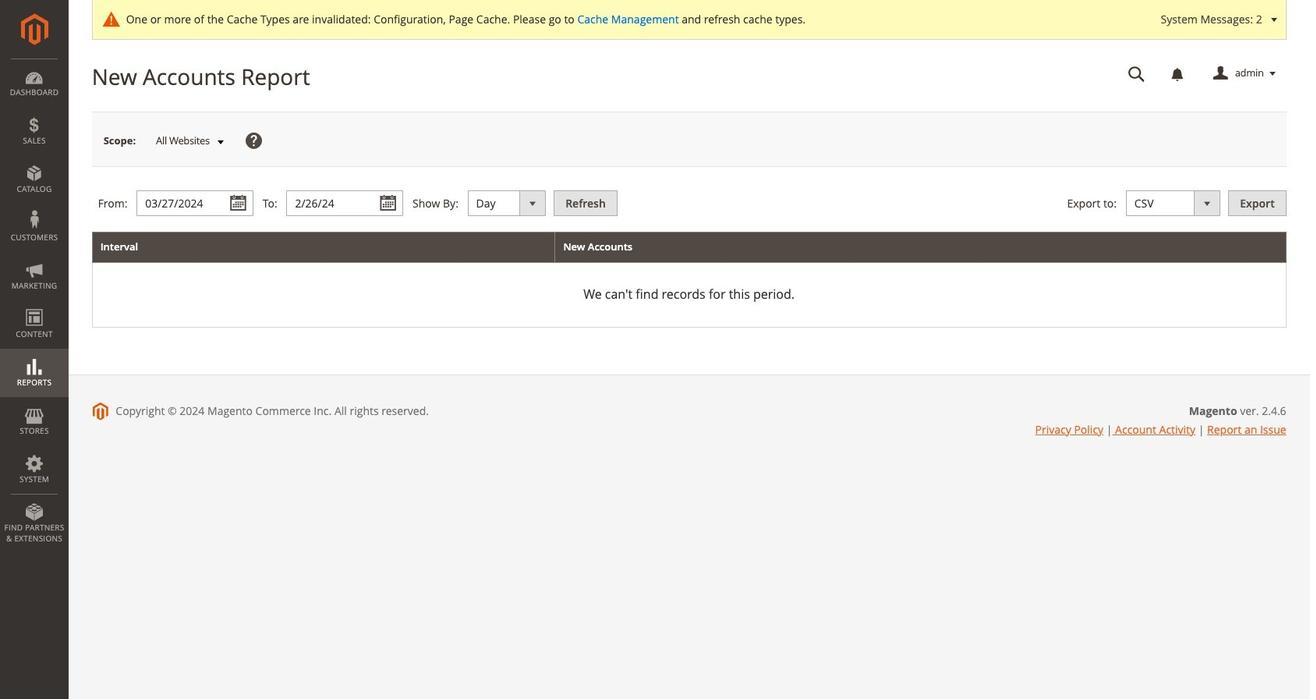 Task type: describe. For each thing, give the bounding box(es) containing it.
magento admin panel image
[[21, 13, 48, 45]]



Task type: locate. For each thing, give the bounding box(es) containing it.
None text field
[[1118, 60, 1157, 87], [137, 191, 254, 216], [287, 191, 404, 216], [1118, 60, 1157, 87], [137, 191, 254, 216], [287, 191, 404, 216]]

menu bar
[[0, 59, 69, 552]]



